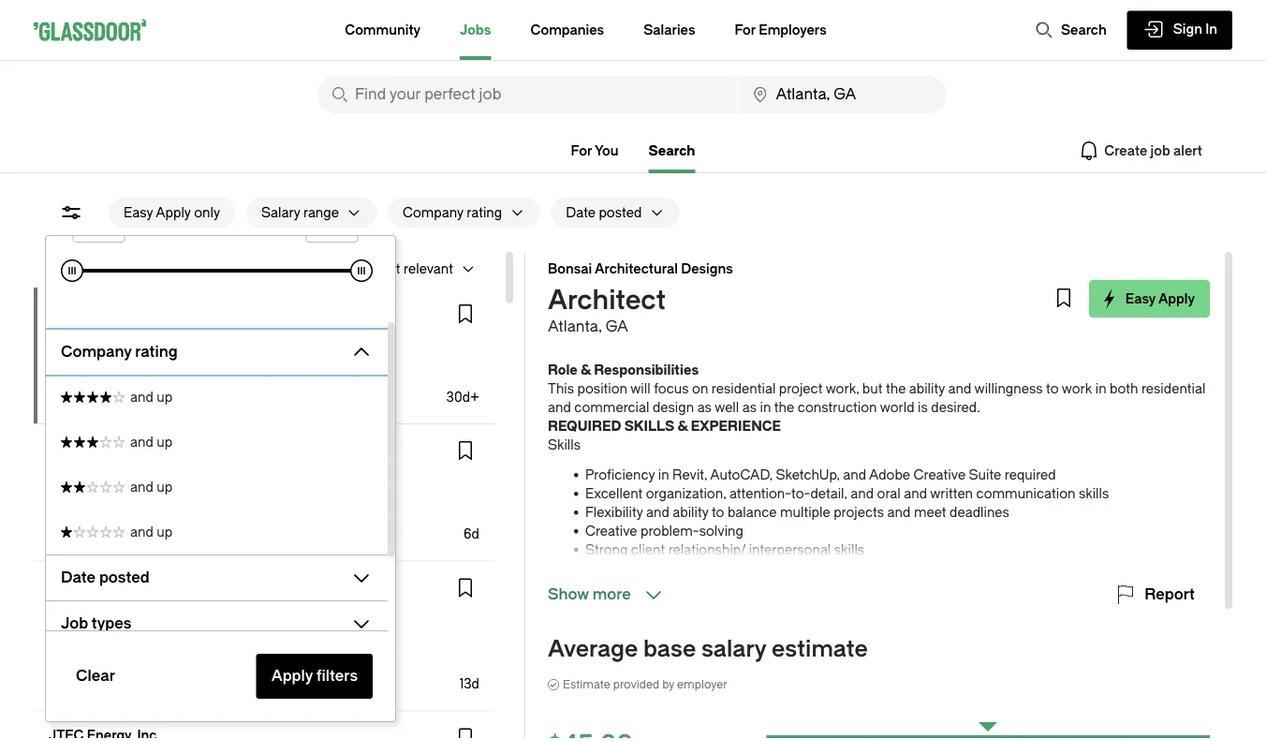 Task type: locate. For each thing, give the bounding box(es) containing it.
1 slider from the left
[[61, 259, 83, 281]]

for
[[735, 22, 756, 37], [571, 143, 592, 158]]

date posted button up job types "popup button"
[[46, 562, 343, 592]]

and up button down company rating popup button
[[46, 374, 388, 419]]

per right $50.00
[[149, 372, 171, 388]]

and down $50.00
[[130, 389, 153, 404]]

company up $40.00 in the bottom left of the page
[[61, 343, 132, 360]]

0 horizontal spatial residential
[[712, 381, 776, 396]]

0 vertical spatial (employer
[[209, 372, 272, 388]]

2 k from the left
[[362, 218, 373, 236]]

organization,
[[646, 486, 726, 501]]

up down atlanta, ga $40.00 - $50.00 per hour (employer est.) easy apply
[[157, 434, 172, 449]]

k up "most"
[[362, 218, 373, 236]]

construction
[[798, 399, 877, 415]]

1 vertical spatial per
[[149, 510, 170, 525]]

1 horizontal spatial date posted
[[566, 205, 642, 220]]

jobs
[[460, 22, 491, 37]]

most
[[369, 261, 401, 276]]

group
[[213, 441, 253, 456]]

1 horizontal spatial for
[[735, 22, 756, 37]]

commercial
[[574, 399, 650, 415]]

atlanta, inside bonsai architectural designs architect atlanta, ga
[[548, 318, 602, 335]]

1 horizontal spatial creative
[[914, 467, 966, 482]]

- down 'park,'
[[94, 510, 100, 525]]

1 vertical spatial company rating
[[61, 343, 178, 360]]

ability down the organization,
[[673, 504, 709, 520]]

to-
[[792, 486, 811, 501]]

as
[[697, 399, 712, 415], [743, 399, 757, 415]]

interpersonal
[[749, 542, 831, 557]]

search button
[[1026, 11, 1116, 49]]

types
[[92, 614, 132, 632]]

k up the 53,155 atlanta, ga jobs
[[129, 218, 139, 236]]

experience
[[691, 418, 781, 434]]

1 horizontal spatial &
[[678, 418, 688, 434]]

$ left range
[[294, 218, 302, 236]]

1 hour from the top
[[174, 372, 206, 388]]

and up button up georgia interventional medicine
[[46, 509, 388, 554]]

and up detail,
[[843, 467, 867, 482]]

in up the experience
[[760, 399, 771, 415]]

hour inside forest park, ga $32.00 - $34.00 per hour easy apply
[[173, 510, 206, 525]]

search link
[[649, 143, 695, 173]]

will
[[631, 381, 651, 396]]

0 vertical spatial rating
[[467, 205, 502, 220]]

company inside dropdown button
[[403, 205, 464, 220]]

1 horizontal spatial rating
[[467, 205, 502, 220]]

0 horizontal spatial posted
[[99, 569, 150, 586]]

posted up types
[[99, 569, 150, 586]]

but
[[863, 381, 883, 396]]

0 horizontal spatial company
[[61, 343, 132, 360]]

hour right the $34.00
[[173, 510, 206, 525]]

1 horizontal spatial as
[[743, 399, 757, 415]]

for you link
[[571, 143, 619, 158]]

problem-
[[641, 523, 699, 539]]

rating for company rating dropdown button at the left of page
[[467, 205, 502, 220]]

1 horizontal spatial skills
[[1079, 486, 1109, 501]]

date up job at the left bottom of page
[[61, 569, 96, 586]]

0 vertical spatial date
[[566, 205, 596, 220]]

date
[[566, 205, 596, 220], [61, 569, 96, 586]]

1 vertical spatial -
[[94, 510, 100, 525]]

1 vertical spatial hour
[[173, 510, 206, 525]]

deadlines
[[950, 504, 1010, 520]]

ga up the $34.00
[[126, 487, 146, 503]]

0 horizontal spatial $
[[61, 218, 69, 236]]

1 vertical spatial search
[[649, 143, 695, 158]]

(employer
[[209, 372, 272, 388], [207, 659, 270, 675]]

atlanta, up $40.00 in the bottom left of the page
[[49, 350, 96, 365]]

(employer down company rating popup button
[[209, 372, 272, 388]]

1 horizontal spatial company
[[403, 205, 464, 220]]

0 horizontal spatial k
[[129, 218, 139, 236]]

in left revit,
[[658, 467, 669, 482]]

easy apply
[[1126, 291, 1195, 306], [64, 681, 121, 695]]

jobs list element
[[34, 288, 506, 739]]

(employer est.)
[[207, 659, 299, 675]]

slider down open filter menu image
[[61, 259, 83, 281]]

0 horizontal spatial slider
[[61, 259, 83, 281]]

willingness
[[975, 381, 1043, 396]]

creative up written
[[914, 467, 966, 482]]

2 vertical spatial in
[[658, 467, 669, 482]]

13d
[[460, 676, 480, 692]]

None field
[[318, 76, 737, 113], [739, 76, 947, 113]]

most relevant
[[369, 261, 453, 276]]

provided
[[613, 678, 660, 691]]

company rating for company rating dropdown button at the left of page
[[403, 205, 502, 220]]

company rating up $50.00
[[61, 343, 178, 360]]

0 horizontal spatial company rating
[[61, 343, 178, 360]]

skills right communication
[[1079, 486, 1109, 501]]

0 horizontal spatial to
[[712, 504, 724, 520]]

1 up from the top
[[157, 389, 172, 404]]

ga
[[140, 261, 160, 276], [606, 318, 628, 335], [99, 350, 119, 365], [126, 487, 146, 503], [103, 637, 122, 652]]

none field "search keyword"
[[318, 76, 737, 113]]

1 vertical spatial &
[[678, 418, 688, 434]]

atlanta, right the 53,155 at the left top
[[90, 261, 137, 276]]

base
[[643, 636, 696, 662]]

0 horizontal spatial rating
[[135, 343, 178, 360]]

- inside atlanta, ga $40.00 - $50.00 per hour (employer est.) easy apply
[[94, 372, 101, 388]]

and up georgia
[[130, 524, 153, 539]]

for left employers
[[735, 22, 756, 37]]

hour down company rating popup button
[[174, 372, 206, 388]]

$ up the 53,155 at the left top
[[61, 218, 69, 236]]

1 and up button from the top
[[46, 374, 388, 419]]

date posted button up bonsai
[[551, 198, 642, 228]]

slider left relevant
[[350, 259, 373, 281]]

atlanta, ga $40.00 - $50.00 per hour (employer est.) easy apply
[[49, 350, 301, 407]]

0 vertical spatial to
[[1046, 381, 1059, 396]]

date posted up types
[[61, 569, 150, 586]]

per
[[149, 372, 171, 388], [149, 510, 170, 525]]

1 vertical spatial the
[[774, 399, 795, 415]]

ga inside bonsai architectural designs architect atlanta, ga
[[606, 318, 628, 335]]

and up desired.
[[948, 381, 972, 396]]

1 vertical spatial rating
[[135, 343, 178, 360]]

georgia interventional medicine
[[88, 584, 292, 600]]

up down management
[[157, 479, 172, 494]]

&
[[581, 362, 591, 377], [678, 418, 688, 434]]

report button
[[1115, 584, 1195, 606]]

0 horizontal spatial creative
[[585, 523, 637, 539]]

easy down $40.00 in the bottom left of the page
[[64, 394, 89, 407]]

& down design
[[678, 418, 688, 434]]

rating inside popup button
[[135, 343, 178, 360]]

employers
[[759, 22, 827, 37]]

company rating button
[[46, 337, 343, 367]]

easy inside atlanta, ga $40.00 - $50.00 per hour (employer est.) easy apply
[[64, 394, 89, 407]]

0 vertical spatial company
[[403, 205, 464, 220]]

2 and up button from the top
[[46, 419, 388, 464]]

jobs
[[163, 261, 189, 276]]

0 vertical spatial search
[[1061, 22, 1107, 37]]

0 vertical spatial per
[[149, 372, 171, 388]]

apply
[[156, 205, 191, 220], [1159, 291, 1195, 306], [91, 394, 121, 407], [91, 532, 121, 545], [91, 681, 121, 695]]

0 vertical spatial for
[[735, 22, 756, 37]]

role & responsibilities this position will focus on residential project work, but the ability and willingness to work in both residential and commercial design as well as in the construction world is desired. required skills & experience skills proficiency in revit, autocad, sketchup, and adobe creative suite required excellent organization, attention-to-detail, and oral and written communication skills flexibility and ability to balance multiple projects and meet deadlines creative problem-solving strong client relationship/ interpersonal skills
[[548, 362, 1206, 557]]

- down morrow, ga
[[92, 659, 99, 675]]

atlanta, down architect on the top of the page
[[548, 318, 602, 335]]

work
[[1062, 381, 1092, 396]]

1 none field from the left
[[318, 76, 737, 113]]

ga down architect on the top of the page
[[606, 318, 628, 335]]

1 as from the left
[[697, 399, 712, 415]]

1 vertical spatial in
[[760, 399, 771, 415]]

3 and up from the top
[[130, 479, 172, 494]]

0 horizontal spatial none field
[[318, 76, 737, 113]]

company rating up relevant
[[403, 205, 502, 220]]

2 and up from the top
[[130, 434, 172, 449]]

0 horizontal spatial search
[[649, 143, 695, 158]]

easy apply inside easy apply button
[[1126, 291, 1195, 306]]

4 and up button from the top
[[46, 509, 388, 554]]

none field down employers
[[739, 76, 947, 113]]

to
[[1046, 381, 1059, 396], [712, 504, 724, 520]]

creative down flexibility
[[585, 523, 637, 539]]

per right the $34.00
[[149, 510, 170, 525]]

revit,
[[673, 467, 708, 482]]

as down on
[[697, 399, 712, 415]]

1 horizontal spatial company rating
[[403, 205, 502, 220]]

0 horizontal spatial as
[[697, 399, 712, 415]]

$
[[61, 218, 69, 236], [294, 218, 302, 236]]

1 and up from the top
[[130, 389, 172, 404]]

residential up well
[[712, 381, 776, 396]]

0 horizontal spatial date posted button
[[46, 562, 343, 592]]

ga down types
[[103, 637, 122, 652]]

date posted down the you
[[566, 205, 642, 220]]

and up button down atlanta, ga $40.00 - $50.00 per hour (employer est.) easy apply
[[46, 419, 388, 464]]

0 horizontal spatial skills
[[834, 542, 865, 557]]

ability
[[909, 381, 945, 396], [673, 504, 709, 520]]

0 horizontal spatial date posted
[[61, 569, 150, 586]]

solving
[[699, 523, 744, 539]]

1 vertical spatial skills
[[834, 542, 865, 557]]

residential right both
[[1142, 381, 1206, 396]]

(employer inside atlanta, ga $40.00 - $50.00 per hour (employer est.) easy apply
[[209, 372, 272, 388]]

easy up the 53,155 atlanta, ga jobs
[[124, 205, 153, 220]]

2 none field from the left
[[739, 76, 947, 113]]

0 vertical spatial posted
[[599, 205, 642, 220]]

1 horizontal spatial $
[[294, 218, 302, 236]]

2 per from the top
[[149, 510, 170, 525]]

$50.00
[[104, 372, 146, 388]]

the down project
[[774, 399, 795, 415]]

0 horizontal spatial ability
[[673, 504, 709, 520]]

1 vertical spatial company
[[61, 343, 132, 360]]

up right the $34.00
[[157, 524, 172, 539]]

1 vertical spatial date posted
[[61, 569, 150, 586]]

search inside button
[[1061, 22, 1107, 37]]

morrow, ga
[[49, 637, 122, 652]]

easy down the $32.00
[[64, 532, 89, 545]]

1 horizontal spatial residential
[[1142, 381, 1206, 396]]

easy apply only
[[124, 205, 220, 220]]

0 vertical spatial date posted button
[[551, 198, 642, 228]]

1 horizontal spatial search
[[1061, 22, 1107, 37]]

work,
[[826, 381, 859, 396]]

1 residential from the left
[[712, 381, 776, 396]]

for you
[[571, 143, 619, 158]]

company for company rating dropdown button at the left of page
[[403, 205, 464, 220]]

1 horizontal spatial none field
[[739, 76, 947, 113]]

rating inside dropdown button
[[467, 205, 502, 220]]

1 horizontal spatial ability
[[909, 381, 945, 396]]

0 vertical spatial date posted
[[566, 205, 642, 220]]

date up bonsai
[[566, 205, 596, 220]]

in left both
[[1096, 381, 1107, 396]]

multiple
[[780, 504, 831, 520]]

0 horizontal spatial for
[[571, 143, 592, 158]]

date posted for the bottom date posted dropdown button
[[61, 569, 150, 586]]

by
[[662, 678, 674, 691]]

1 vertical spatial date
[[61, 569, 96, 586]]

bonsai
[[548, 261, 592, 276]]

posted
[[599, 205, 642, 220], [99, 569, 150, 586]]

1 per from the top
[[149, 372, 171, 388]]

company up relevant
[[403, 205, 464, 220]]

the up world
[[886, 381, 906, 396]]

1 vertical spatial atlanta,
[[548, 318, 602, 335]]

and up button down group
[[46, 464, 388, 509]]

for left the you
[[571, 143, 592, 158]]

2 vertical spatial -
[[92, 659, 99, 675]]

to up "solving"
[[712, 504, 724, 520]]

ability up is
[[909, 381, 945, 396]]

posted up the architectural at the top of the page
[[599, 205, 642, 220]]

up
[[157, 389, 172, 404], [157, 434, 172, 449], [157, 479, 172, 494], [157, 524, 172, 539]]

1 horizontal spatial easy apply
[[1126, 291, 1195, 306]]

ga up $50.00
[[99, 350, 119, 365]]

atlanta, inside atlanta, ga $40.00 - $50.00 per hour (employer est.) easy apply
[[49, 350, 96, 365]]

2 hour from the top
[[173, 510, 206, 525]]

1 horizontal spatial the
[[886, 381, 906, 396]]

as right well
[[743, 399, 757, 415]]

focus
[[654, 381, 689, 396]]

& right role at left
[[581, 362, 591, 377]]

company rating inside popup button
[[61, 343, 178, 360]]

to left work
[[1046, 381, 1059, 396]]

$32.00
[[49, 510, 91, 525]]

1 horizontal spatial date posted button
[[551, 198, 642, 228]]

2 vertical spatial atlanta,
[[49, 350, 96, 365]]

search
[[1061, 22, 1107, 37], [649, 143, 695, 158]]

up up management
[[157, 389, 172, 404]]

0 vertical spatial hour
[[174, 372, 206, 388]]

1 vertical spatial date posted button
[[46, 562, 343, 592]]

adobe
[[869, 467, 910, 482]]

1 horizontal spatial posted
[[599, 205, 642, 220]]

0 vertical spatial skills
[[1079, 486, 1109, 501]]

(employer down job types "popup button"
[[207, 659, 270, 675]]

1 horizontal spatial to
[[1046, 381, 1059, 396]]

0 horizontal spatial &
[[581, 362, 591, 377]]

company rating inside dropdown button
[[403, 205, 502, 220]]

0 vertical spatial easy apply
[[1126, 291, 1195, 306]]

0 vertical spatial in
[[1096, 381, 1107, 396]]

for employers link
[[735, 0, 827, 60]]

for for for you
[[571, 143, 592, 158]]

ga left jobs
[[140, 261, 160, 276]]

1 horizontal spatial slider
[[350, 259, 373, 281]]

- left $50.00
[[94, 372, 101, 388]]

none field down companies link
[[318, 76, 737, 113]]

skills down projects
[[834, 542, 865, 557]]

1 horizontal spatial k
[[362, 218, 373, 236]]

company inside popup button
[[61, 343, 132, 360]]

0 horizontal spatial date
[[61, 569, 96, 586]]

1 horizontal spatial date
[[566, 205, 596, 220]]

skills
[[1079, 486, 1109, 501], [834, 542, 865, 557]]

0 vertical spatial creative
[[914, 467, 966, 482]]

park,
[[92, 487, 123, 503]]

2 $ from the left
[[294, 218, 302, 236]]

0 vertical spatial company rating
[[403, 205, 502, 220]]

1 vertical spatial posted
[[99, 569, 150, 586]]

chimedical
[[49, 441, 121, 456]]

bonsai architectural designs architect atlanta, ga
[[548, 261, 733, 335]]

salaries
[[644, 22, 695, 37]]

autocad,
[[710, 467, 773, 482]]

0 vertical spatial -
[[94, 372, 101, 388]]

0 vertical spatial est.)
[[275, 372, 301, 388]]

0 horizontal spatial easy apply
[[64, 681, 121, 695]]

company
[[403, 205, 464, 220], [61, 343, 132, 360]]

in
[[1096, 381, 1107, 396], [760, 399, 771, 415], [658, 467, 669, 482]]

6d
[[464, 526, 480, 542]]

1 vertical spatial for
[[571, 143, 592, 158]]

1 vertical spatial easy apply
[[64, 681, 121, 695]]

0 vertical spatial the
[[886, 381, 906, 396]]

the
[[886, 381, 906, 396], [774, 399, 795, 415]]

slider
[[61, 259, 83, 281], [350, 259, 373, 281]]

rating
[[467, 205, 502, 220], [135, 343, 178, 360]]



Task type: vqa. For each thing, say whether or not it's contained in the screenshot.
right lottie animation container icon
no



Task type: describe. For each thing, give the bounding box(es) containing it.
2 up from the top
[[157, 434, 172, 449]]

ga inside forest park, ga $32.00 - $34.00 per hour easy apply
[[126, 487, 146, 503]]

and up projects
[[851, 486, 874, 501]]

meet
[[914, 504, 947, 520]]

$34.00
[[104, 510, 146, 525]]

posted for the topmost date posted dropdown button
[[599, 205, 642, 220]]

company rating list box
[[46, 374, 388, 554]]

2 slider from the left
[[350, 259, 373, 281]]

responsibilities
[[594, 362, 699, 377]]

1 vertical spatial creative
[[585, 523, 637, 539]]

date for the bottom date posted dropdown button
[[61, 569, 96, 586]]

ga inside atlanta, ga $40.00 - $50.00 per hour (employer est.) easy apply
[[99, 350, 119, 365]]

salaries link
[[644, 0, 695, 60]]

skills
[[624, 418, 675, 434]]

management
[[124, 441, 210, 456]]

1 vertical spatial ability
[[673, 504, 709, 520]]

chimedical management group
[[49, 441, 253, 456]]

estimate
[[772, 636, 868, 662]]

projects
[[834, 504, 884, 520]]

relevant
[[404, 261, 453, 276]]

and up the $34.00
[[130, 479, 153, 494]]

for for for employers
[[735, 22, 756, 37]]

desired.
[[931, 399, 981, 415]]

both
[[1110, 381, 1138, 396]]

Search location field
[[739, 76, 947, 113]]

salary range
[[261, 205, 339, 220]]

date for the topmost date posted dropdown button
[[566, 205, 596, 220]]

posted for the bottom date posted dropdown button
[[99, 569, 150, 586]]

architect
[[548, 285, 666, 316]]

project
[[779, 381, 823, 396]]

range
[[303, 205, 339, 220]]

date posted for the topmost date posted dropdown button
[[566, 205, 642, 220]]

job types
[[61, 614, 132, 632]]

for employers
[[735, 22, 827, 37]]

hour inside atlanta, ga $40.00 - $50.00 per hour (employer est.) easy apply
[[174, 372, 206, 388]]

show more button
[[548, 584, 665, 606]]

company for company rating popup button
[[61, 343, 132, 360]]

30d+
[[446, 389, 480, 405]]

0 horizontal spatial the
[[774, 399, 795, 415]]

more
[[593, 586, 631, 603]]

most relevant button
[[354, 254, 453, 284]]

$40.00
[[49, 372, 91, 388]]

1 vertical spatial est.)
[[273, 659, 299, 675]]

0 vertical spatial &
[[581, 362, 591, 377]]

balance
[[728, 504, 777, 520]]

average
[[548, 636, 638, 662]]

1 horizontal spatial in
[[760, 399, 771, 415]]

salary range button
[[246, 198, 339, 228]]

relationship/
[[668, 542, 746, 557]]

1 vertical spatial (employer
[[207, 659, 270, 675]]

est.) inside atlanta, ga $40.00 - $50.00 per hour (employer est.) easy apply
[[275, 372, 301, 388]]

and up problem-
[[646, 504, 670, 520]]

companies
[[531, 22, 604, 37]]

$49.05
[[102, 659, 144, 675]]

1 vertical spatial to
[[712, 504, 724, 520]]

companies link
[[531, 0, 604, 60]]

average base salary estimate
[[548, 636, 868, 662]]

attention-
[[730, 486, 792, 501]]

easy up both
[[1126, 291, 1156, 306]]

0 horizontal spatial in
[[658, 467, 669, 482]]

4 up from the top
[[157, 524, 172, 539]]

1 $ from the left
[[61, 218, 69, 236]]

morrow,
[[49, 637, 99, 652]]

easy down $27.00
[[64, 681, 89, 695]]

company rating button
[[388, 198, 502, 228]]

apply inside atlanta, ga $40.00 - $50.00 per hour (employer est.) easy apply
[[91, 394, 121, 407]]

3 up from the top
[[157, 479, 172, 494]]

2 as from the left
[[743, 399, 757, 415]]

well
[[715, 399, 739, 415]]

0 vertical spatial atlanta,
[[90, 261, 137, 276]]

estimate provided by employer
[[563, 678, 728, 691]]

open filter menu image
[[60, 201, 82, 224]]

this
[[548, 381, 574, 396]]

you
[[595, 143, 619, 158]]

$27.00
[[49, 659, 89, 675]]

none field search location
[[739, 76, 947, 113]]

employer
[[677, 678, 728, 691]]

architectural
[[595, 261, 678, 276]]

rating for company rating popup button
[[135, 343, 178, 360]]

forest
[[49, 487, 89, 503]]

job
[[61, 614, 88, 632]]

sketchup,
[[776, 467, 840, 482]]

per inside atlanta, ga $40.00 - $50.00 per hour (employer est.) easy apply
[[149, 372, 171, 388]]

easy apply inside jobs list element
[[64, 681, 121, 695]]

written
[[930, 486, 973, 501]]

easy inside forest park, ga $32.00 - $34.00 per hour easy apply
[[64, 532, 89, 545]]

0 vertical spatial ability
[[909, 381, 945, 396]]

jobs link
[[460, 0, 491, 60]]

flexibility
[[585, 504, 643, 520]]

excellent
[[585, 486, 643, 501]]

required
[[548, 418, 622, 434]]

role
[[548, 362, 578, 377]]

interventional
[[142, 584, 230, 600]]

per inside forest park, ga $32.00 - $34.00 per hour easy apply
[[149, 510, 170, 525]]

2 residential from the left
[[1142, 381, 1206, 396]]

design
[[653, 399, 694, 415]]

proficiency
[[585, 467, 655, 482]]

apply inside forest park, ga $32.00 - $34.00 per hour easy apply
[[91, 532, 121, 545]]

job types button
[[46, 608, 343, 638]]

3 and up button from the top
[[46, 464, 388, 509]]

client
[[631, 542, 665, 557]]

designs
[[681, 261, 733, 276]]

- inside forest park, ga $32.00 - $34.00 per hour easy apply
[[94, 510, 100, 525]]

on
[[692, 381, 708, 396]]

and down oral
[[888, 504, 911, 520]]

2 horizontal spatial in
[[1096, 381, 1107, 396]]

world
[[880, 399, 915, 415]]

and right chimedical
[[130, 434, 153, 449]]

community link
[[345, 0, 421, 60]]

only
[[194, 205, 220, 220]]

53,155 atlanta, ga jobs
[[49, 261, 189, 276]]

is
[[918, 399, 928, 415]]

company rating for company rating popup button
[[61, 343, 178, 360]]

show
[[548, 586, 589, 603]]

georgia
[[88, 584, 139, 600]]

salary
[[261, 205, 300, 220]]

1 k from the left
[[129, 218, 139, 236]]

medicine
[[233, 584, 292, 600]]

communication
[[976, 486, 1076, 501]]

georgia interventional medicine logo image
[[50, 577, 80, 607]]

and up "meet"
[[904, 486, 927, 501]]

Search keyword field
[[318, 76, 737, 113]]

and down the this on the left
[[548, 399, 571, 415]]

easy apply only button
[[109, 198, 235, 228]]

forest park, ga $32.00 - $34.00 per hour easy apply
[[49, 487, 206, 545]]

show more
[[548, 586, 631, 603]]

strong
[[585, 542, 628, 557]]

4 and up from the top
[[130, 524, 172, 539]]



